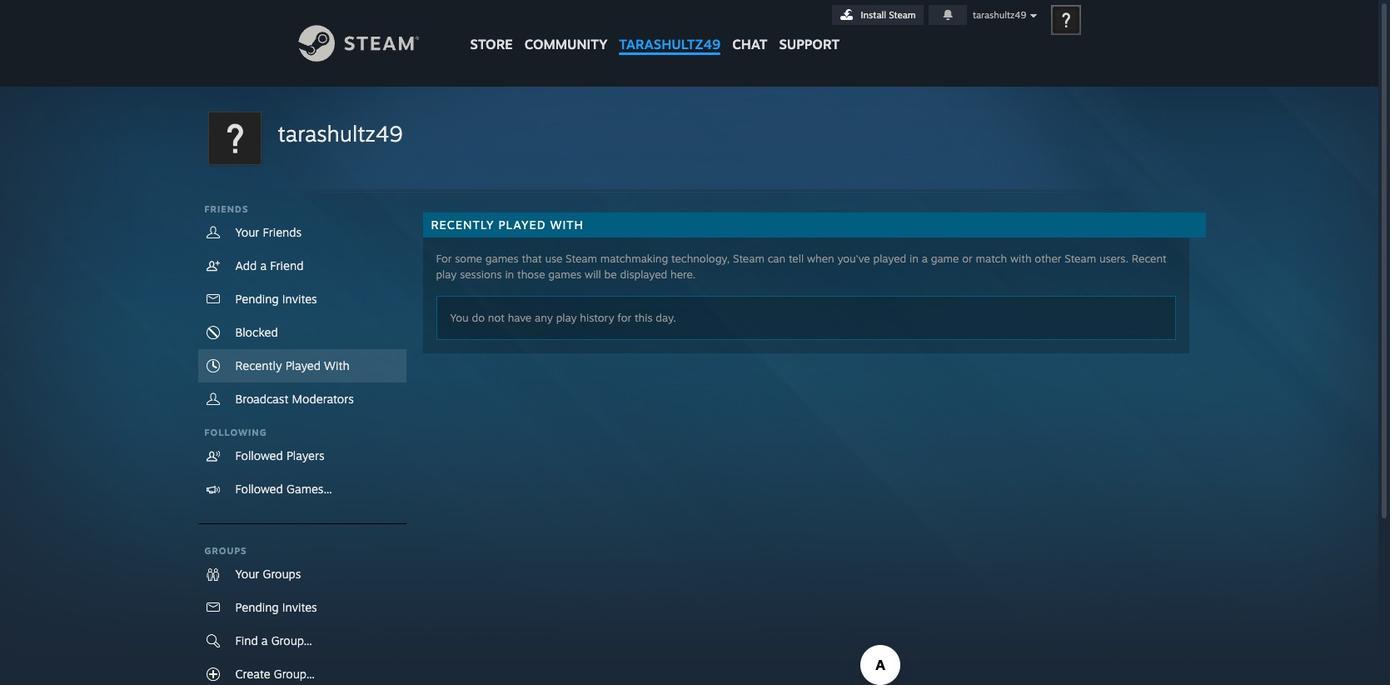 Task type: describe. For each thing, give the bounding box(es) containing it.
have
[[508, 311, 532, 324]]

matchmaking
[[601, 252, 669, 265]]

pending for 2nd pending invites link from the bottom
[[235, 292, 279, 306]]

you
[[450, 311, 469, 324]]

technology,
[[672, 252, 730, 265]]

pending invites for 1st pending invites link from the bottom of the page
[[235, 600, 317, 614]]

pending for 1st pending invites link from the bottom of the page
[[235, 600, 279, 614]]

you do not have any play history for this day.
[[450, 311, 677, 324]]

2 pending invites link from the top
[[198, 591, 406, 624]]

add a friend
[[235, 258, 304, 273]]

1 horizontal spatial tarashultz49 link
[[614, 0, 727, 60]]

create
[[235, 667, 271, 681]]

invites for 2nd pending invites link from the bottom
[[282, 292, 317, 306]]

your friends
[[235, 225, 302, 239]]

install steam link
[[832, 5, 924, 25]]

following
[[205, 427, 267, 438]]

when
[[808, 252, 835, 265]]

0 horizontal spatial tarashultz49
[[278, 120, 403, 147]]

recently played with link
[[198, 349, 406, 383]]

0 vertical spatial in
[[910, 252, 919, 265]]

1 vertical spatial group...
[[274, 667, 315, 681]]

tell
[[789, 252, 804, 265]]

add
[[235, 258, 257, 273]]

games...
[[287, 482, 332, 496]]

will
[[585, 268, 601, 281]]

with
[[1011, 252, 1032, 265]]

invites for 1st pending invites link from the bottom of the page
[[282, 600, 317, 614]]

1 pending invites link from the top
[[198, 283, 406, 316]]

followed for followed games...
[[235, 482, 283, 496]]

use
[[545, 252, 563, 265]]

be
[[605, 268, 617, 281]]

0 horizontal spatial played
[[286, 358, 321, 373]]

this
[[635, 311, 653, 324]]

support
[[780, 36, 840, 53]]

day.
[[656, 311, 677, 324]]

your friends link
[[198, 216, 406, 249]]

1 vertical spatial recently played with
[[235, 358, 350, 373]]

recent
[[1132, 252, 1167, 265]]

you've
[[838, 252, 871, 265]]

0 vertical spatial group...
[[271, 633, 312, 648]]

a for group...
[[262, 633, 268, 648]]

0 horizontal spatial games
[[486, 252, 519, 265]]

that
[[522, 252, 542, 265]]

1 vertical spatial recently
[[235, 358, 282, 373]]

find a group... link
[[198, 624, 406, 658]]

add a friend link
[[198, 249, 406, 283]]

0 horizontal spatial friends
[[205, 203, 249, 215]]

steam right install
[[889, 9, 916, 21]]

install steam
[[861, 9, 916, 21]]

broadcast moderators link
[[198, 383, 406, 416]]

0 horizontal spatial with
[[324, 358, 350, 373]]

blocked
[[235, 325, 278, 339]]

1 horizontal spatial played
[[499, 218, 546, 232]]

steam left can
[[733, 252, 765, 265]]

find
[[235, 633, 258, 648]]

support link
[[774, 0, 846, 57]]

a inside for some games that use steam matchmaking technology, steam can tell when you've played in a game or match with other steam users. recent play sessions in those games will be displayed here.
[[922, 252, 928, 265]]

other
[[1035, 252, 1062, 265]]

your groups
[[235, 567, 301, 581]]

followed players
[[235, 448, 325, 463]]

0 vertical spatial recently
[[431, 218, 495, 232]]

your groups link
[[198, 558, 406, 591]]

blocked link
[[198, 316, 406, 349]]



Task type: vqa. For each thing, say whether or not it's contained in the screenshot.
Drag Friends & Chats here for easy access
no



Task type: locate. For each thing, give the bounding box(es) containing it.
play
[[436, 268, 457, 281], [556, 311, 577, 324]]

1 horizontal spatial friends
[[263, 225, 302, 239]]

game
[[931, 252, 960, 265]]

your up add
[[235, 225, 259, 239]]

0 vertical spatial your
[[235, 225, 259, 239]]

moderators
[[292, 392, 354, 406]]

broadcast
[[235, 392, 289, 406]]

groups up your groups
[[205, 545, 247, 557]]

recently played with up that
[[431, 218, 584, 232]]

in left the those
[[505, 268, 514, 281]]

tarashultz49
[[973, 9, 1027, 21], [620, 36, 721, 53], [278, 120, 403, 147]]

1 vertical spatial played
[[286, 358, 321, 373]]

1 vertical spatial tarashultz49
[[620, 36, 721, 53]]

1 vertical spatial pending invites link
[[198, 591, 406, 624]]

0 horizontal spatial play
[[436, 268, 457, 281]]

followed games... link
[[198, 473, 406, 506]]

1 vertical spatial friends
[[263, 225, 302, 239]]

friends
[[205, 203, 249, 215], [263, 225, 302, 239]]

1 followed from the top
[[235, 448, 283, 463]]

with up moderators
[[324, 358, 350, 373]]

invites down the add a friend link
[[282, 292, 317, 306]]

in right 'played'
[[910, 252, 919, 265]]

friend
[[270, 258, 304, 273]]

steam right other
[[1065, 252, 1097, 265]]

1 vertical spatial in
[[505, 268, 514, 281]]

played
[[499, 218, 546, 232], [286, 358, 321, 373]]

store link
[[465, 0, 519, 60]]

0 vertical spatial with
[[550, 218, 584, 232]]

your for your friends
[[235, 225, 259, 239]]

pending invites link down friend
[[198, 283, 406, 316]]

1 vertical spatial invites
[[282, 600, 317, 614]]

displayed
[[620, 268, 668, 281]]

a left game
[[922, 252, 928, 265]]

recently played with
[[431, 218, 584, 232], [235, 358, 350, 373]]

group... up 'create group...' link
[[271, 633, 312, 648]]

1 horizontal spatial in
[[910, 252, 919, 265]]

with
[[550, 218, 584, 232], [324, 358, 350, 373]]

chat
[[733, 36, 768, 53]]

pending invites down add a friend
[[235, 292, 317, 306]]

recently up some
[[431, 218, 495, 232]]

history
[[580, 311, 615, 324]]

1 vertical spatial play
[[556, 311, 577, 324]]

0 horizontal spatial in
[[505, 268, 514, 281]]

2 followed from the top
[[235, 482, 283, 496]]

create group...
[[235, 667, 315, 681]]

with up 'use'
[[550, 218, 584, 232]]

create group... link
[[198, 658, 406, 685]]

not
[[488, 311, 505, 324]]

0 vertical spatial groups
[[205, 545, 247, 557]]

0 horizontal spatial recently played with
[[235, 358, 350, 373]]

a right find
[[262, 633, 268, 648]]

recently
[[431, 218, 495, 232], [235, 358, 282, 373]]

pending invites link
[[198, 283, 406, 316], [198, 591, 406, 624]]

games down 'use'
[[549, 268, 582, 281]]

1 invites from the top
[[282, 292, 317, 306]]

a
[[922, 252, 928, 265], [260, 258, 267, 273], [262, 633, 268, 648]]

0 horizontal spatial groups
[[205, 545, 247, 557]]

groups up find a group...
[[263, 567, 301, 581]]

match
[[976, 252, 1008, 265]]

store
[[470, 36, 513, 53]]

can
[[768, 252, 786, 265]]

for some games that use steam matchmaking technology, steam can tell when you've played in a game or match with other steam users. recent play sessions in those games will be displayed here.
[[436, 252, 1167, 281]]

your for your groups
[[235, 567, 259, 581]]

1 horizontal spatial play
[[556, 311, 577, 324]]

pending up 'blocked'
[[235, 292, 279, 306]]

players
[[287, 448, 325, 463]]

0 vertical spatial tarashultz49 link
[[614, 0, 727, 60]]

1 horizontal spatial tarashultz49
[[620, 36, 721, 53]]

chat link
[[727, 0, 774, 57]]

or
[[963, 252, 973, 265]]

0 vertical spatial pending invites
[[235, 292, 317, 306]]

broadcast moderators
[[235, 392, 354, 406]]

1 vertical spatial groups
[[263, 567, 301, 581]]

followed
[[235, 448, 283, 463], [235, 482, 283, 496]]

2 horizontal spatial tarashultz49
[[973, 9, 1027, 21]]

1 vertical spatial pending invites
[[235, 600, 317, 614]]

1 vertical spatial tarashultz49 link
[[278, 118, 403, 149]]

1 horizontal spatial groups
[[263, 567, 301, 581]]

users.
[[1100, 252, 1129, 265]]

0 vertical spatial play
[[436, 268, 457, 281]]

a right add
[[260, 258, 267, 273]]

in
[[910, 252, 919, 265], [505, 268, 514, 281]]

2 pending invites from the top
[[235, 600, 317, 614]]

friends up friend
[[263, 225, 302, 239]]

1 vertical spatial pending
[[235, 600, 279, 614]]

1 horizontal spatial recently played with
[[431, 218, 584, 232]]

1 your from the top
[[235, 225, 259, 239]]

2 your from the top
[[235, 567, 259, 581]]

0 vertical spatial invites
[[282, 292, 317, 306]]

install
[[861, 9, 887, 21]]

0 vertical spatial played
[[499, 218, 546, 232]]

played down blocked link
[[286, 358, 321, 373]]

followed down followed players at left bottom
[[235, 482, 283, 496]]

those
[[518, 268, 545, 281]]

0 vertical spatial tarashultz49
[[973, 9, 1027, 21]]

1 vertical spatial games
[[549, 268, 582, 281]]

for
[[436, 252, 452, 265]]

0 vertical spatial pending invites link
[[198, 283, 406, 316]]

pending invites up find a group...
[[235, 600, 317, 614]]

play right the any at the left top of page
[[556, 311, 577, 324]]

0 horizontal spatial tarashultz49 link
[[278, 118, 403, 149]]

community
[[525, 36, 608, 53]]

community link
[[519, 0, 614, 60]]

play inside for some games that use steam matchmaking technology, steam can tell when you've played in a game or match with other steam users. recent play sessions in those games will be displayed here.
[[436, 268, 457, 281]]

0 vertical spatial followed
[[235, 448, 283, 463]]

some
[[455, 252, 482, 265]]

1 pending invites from the top
[[235, 292, 317, 306]]

steam
[[889, 9, 916, 21], [566, 252, 597, 265], [733, 252, 765, 265], [1065, 252, 1097, 265]]

followed for followed players
[[235, 448, 283, 463]]

group... down find a group... link at the left bottom of page
[[274, 667, 315, 681]]

any
[[535, 311, 553, 324]]

2 invites from the top
[[282, 600, 317, 614]]

0 vertical spatial games
[[486, 252, 519, 265]]

1 horizontal spatial games
[[549, 268, 582, 281]]

recently played with up the "broadcast moderators"
[[235, 358, 350, 373]]

1 horizontal spatial with
[[550, 218, 584, 232]]

your
[[235, 225, 259, 239], [235, 567, 259, 581]]

1 horizontal spatial recently
[[431, 218, 495, 232]]

0 vertical spatial recently played with
[[431, 218, 584, 232]]

followed down following
[[235, 448, 283, 463]]

invites down your groups link
[[282, 600, 317, 614]]

a for friend
[[260, 258, 267, 273]]

pending invites for 2nd pending invites link from the bottom
[[235, 292, 317, 306]]

played up that
[[499, 218, 546, 232]]

0 vertical spatial friends
[[205, 203, 249, 215]]

pending invites
[[235, 292, 317, 306], [235, 600, 317, 614]]

play down for
[[436, 268, 457, 281]]

here.
[[671, 268, 696, 281]]

0 horizontal spatial recently
[[235, 358, 282, 373]]

group...
[[271, 633, 312, 648], [274, 667, 315, 681]]

games up sessions
[[486, 252, 519, 265]]

1 pending from the top
[[235, 292, 279, 306]]

friends up "your friends"
[[205, 203, 249, 215]]

pending
[[235, 292, 279, 306], [235, 600, 279, 614]]

sessions
[[460, 268, 502, 281]]

do
[[472, 311, 485, 324]]

pending up find
[[235, 600, 279, 614]]

for
[[618, 311, 632, 324]]

groups inside your groups link
[[263, 567, 301, 581]]

followed games...
[[235, 482, 332, 496]]

find a group...
[[235, 633, 312, 648]]

1 vertical spatial with
[[324, 358, 350, 373]]

1 vertical spatial your
[[235, 567, 259, 581]]

recently down 'blocked'
[[235, 358, 282, 373]]

steam up will
[[566, 252, 597, 265]]

your up find
[[235, 567, 259, 581]]

2 pending from the top
[[235, 600, 279, 614]]

invites
[[282, 292, 317, 306], [282, 600, 317, 614]]

games
[[486, 252, 519, 265], [549, 268, 582, 281]]

0 vertical spatial pending
[[235, 292, 279, 306]]

2 vertical spatial tarashultz49
[[278, 120, 403, 147]]

followed players link
[[198, 439, 406, 473]]

1 vertical spatial followed
[[235, 482, 283, 496]]

played
[[874, 252, 907, 265]]

groups
[[205, 545, 247, 557], [263, 567, 301, 581]]

tarashultz49 link
[[614, 0, 727, 60], [278, 118, 403, 149]]

pending invites link up find a group...
[[198, 591, 406, 624]]



